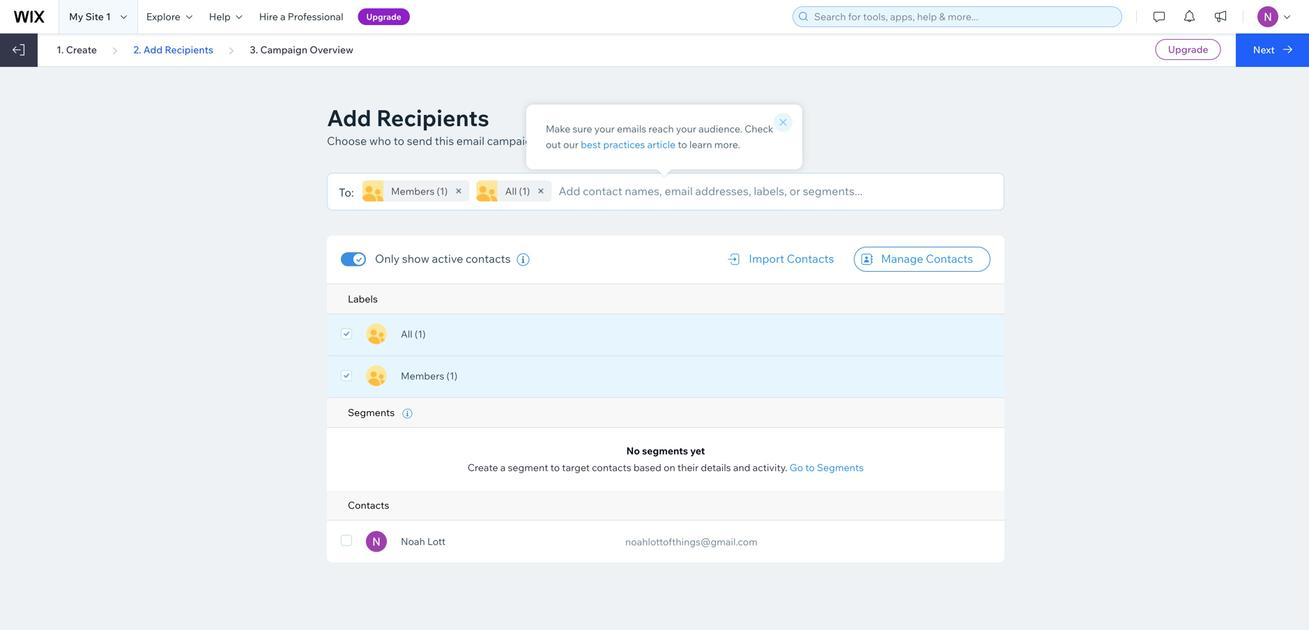 Task type: vqa. For each thing, say whether or not it's contained in the screenshot.
Hire a Professional link
yes



Task type: locate. For each thing, give the bounding box(es) containing it.
hire a professional link
[[251, 0, 352, 33]]

1 horizontal spatial segments
[[817, 462, 864, 474]]

out
[[546, 138, 561, 151]]

manage contacts link
[[854, 247, 991, 272]]

2 horizontal spatial contacts
[[926, 252, 973, 266]]

1 horizontal spatial add
[[327, 104, 371, 132]]

and
[[733, 462, 750, 474]]

my site 1
[[69, 10, 111, 23]]

add up choose
[[327, 104, 371, 132]]

0 vertical spatial add
[[143, 44, 163, 56]]

based
[[634, 462, 662, 474]]

members (1)
[[391, 185, 448, 197], [401, 370, 460, 382]]

0 horizontal spatial your
[[595, 123, 615, 135]]

next
[[1253, 44, 1275, 56]]

1 horizontal spatial upgrade
[[1168, 43, 1209, 55]]

0 vertical spatial all (1)
[[505, 185, 530, 197]]

recipients down explore
[[165, 44, 213, 56]]

to right the who
[[394, 134, 404, 148]]

create right 1.
[[66, 44, 97, 56]]

who
[[369, 134, 391, 148]]

hire a professional
[[259, 10, 343, 23]]

a right hire
[[280, 10, 286, 23]]

0 horizontal spatial upgrade
[[366, 12, 401, 22]]

campaign
[[487, 134, 539, 148]]

your up best
[[595, 123, 615, 135]]

manage contacts
[[881, 252, 973, 266]]

1 horizontal spatial create
[[468, 462, 498, 474]]

our
[[563, 138, 579, 151]]

0 horizontal spatial contacts
[[348, 499, 389, 511]]

3. campaign overview link
[[250, 44, 353, 56]]

contacts inside the no segments yet create a segment to target contacts based on their details and activity. go to segments
[[592, 462, 631, 474]]

contacts down no at the bottom left
[[592, 462, 631, 474]]

site
[[86, 10, 104, 23]]

all (1)
[[505, 185, 530, 197], [401, 328, 428, 340]]

best
[[581, 138, 601, 151]]

0 horizontal spatial create
[[66, 44, 97, 56]]

upgrade
[[366, 12, 401, 22], [1168, 43, 1209, 55]]

segments
[[348, 406, 397, 419], [817, 462, 864, 474]]

add inside 2. add recipients link
[[143, 44, 163, 56]]

2.
[[133, 44, 141, 56]]

1 vertical spatial segments
[[817, 462, 864, 474]]

show
[[402, 252, 429, 266]]

contacts right active
[[466, 252, 511, 266]]

0 vertical spatial members
[[391, 185, 435, 197]]

yet
[[690, 445, 705, 457]]

emails
[[617, 123, 646, 135]]

Search for tools, apps, help & more... field
[[810, 7, 1118, 26]]

to inside add recipients choose who to send this email campaign to.
[[394, 134, 404, 148]]

add right 2. at the left of the page
[[143, 44, 163, 56]]

a
[[280, 10, 286, 23], [500, 462, 506, 474]]

go
[[790, 462, 803, 474]]

labels
[[348, 293, 378, 305]]

1 horizontal spatial all
[[505, 185, 517, 197]]

best practices article to learn more.
[[581, 138, 740, 151]]

(1)
[[437, 185, 448, 197], [519, 185, 530, 197], [415, 328, 426, 340], [447, 370, 458, 382]]

noah lott
[[401, 535, 446, 548]]

contacts
[[787, 252, 834, 266], [926, 252, 973, 266], [348, 499, 389, 511]]

make
[[546, 123, 571, 135]]

contacts inside "link"
[[926, 252, 973, 266]]

learn
[[689, 138, 712, 151]]

0 vertical spatial members (1)
[[391, 185, 448, 197]]

0 vertical spatial upgrade button
[[358, 8, 410, 25]]

add inside add recipients choose who to send this email campaign to.
[[327, 104, 371, 132]]

practices
[[603, 138, 645, 151]]

details
[[701, 462, 731, 474]]

0 horizontal spatial add
[[143, 44, 163, 56]]

overview
[[310, 44, 353, 56]]

to
[[394, 134, 404, 148], [678, 138, 687, 151], [551, 462, 560, 474], [805, 462, 815, 474]]

1 vertical spatial create
[[468, 462, 498, 474]]

0 vertical spatial segments
[[348, 406, 397, 419]]

contacts
[[466, 252, 511, 266], [592, 462, 631, 474]]

a left segment
[[500, 462, 506, 474]]

audience.
[[699, 123, 742, 135]]

make sure your emails reach your audience. check out our
[[546, 123, 774, 151]]

no
[[626, 445, 640, 457]]

1. create
[[57, 44, 97, 56]]

1.
[[57, 44, 64, 56]]

0 vertical spatial a
[[280, 10, 286, 23]]

this
[[435, 134, 454, 148]]

your
[[595, 123, 615, 135], [676, 123, 697, 135]]

1 vertical spatial contacts
[[592, 462, 631, 474]]

1 horizontal spatial upgrade button
[[1156, 39, 1221, 60]]

3.
[[250, 44, 258, 56]]

1 horizontal spatial your
[[676, 123, 697, 135]]

activity.
[[753, 462, 788, 474]]

hire
[[259, 10, 278, 23]]

1 horizontal spatial contacts
[[787, 252, 834, 266]]

email
[[457, 134, 485, 148]]

recipients up this
[[376, 104, 489, 132]]

check
[[745, 123, 774, 135]]

recipients inside add recipients choose who to send this email campaign to.
[[376, 104, 489, 132]]

1 horizontal spatial all (1)
[[505, 185, 530, 197]]

next button
[[1236, 33, 1309, 67]]

all
[[505, 185, 517, 197], [401, 328, 413, 340]]

1 vertical spatial all (1)
[[401, 328, 428, 340]]

contacts for import contacts
[[787, 252, 834, 266]]

their
[[678, 462, 699, 474]]

create left segment
[[468, 462, 498, 474]]

1 vertical spatial add
[[327, 104, 371, 132]]

your up the learn
[[676, 123, 697, 135]]

1 vertical spatial members (1)
[[401, 370, 460, 382]]

0 horizontal spatial all
[[401, 328, 413, 340]]

1 vertical spatial a
[[500, 462, 506, 474]]

choose
[[327, 134, 367, 148]]

segments inside the no segments yet create a segment to target contacts based on their details and activity. go to segments
[[817, 462, 864, 474]]

to right go
[[805, 462, 815, 474]]

upgrade button
[[358, 8, 410, 25], [1156, 39, 1221, 60]]

noah
[[401, 535, 425, 548]]

1 horizontal spatial contacts
[[592, 462, 631, 474]]

0 horizontal spatial segments
[[348, 406, 397, 419]]

import
[[749, 252, 784, 266]]

1 horizontal spatial recipients
[[376, 104, 489, 132]]

explore
[[146, 10, 180, 23]]

1 horizontal spatial a
[[500, 462, 506, 474]]

members
[[391, 185, 435, 197], [401, 370, 444, 382]]

recipients
[[165, 44, 213, 56], [376, 104, 489, 132]]

0 vertical spatial recipients
[[165, 44, 213, 56]]

0 vertical spatial create
[[66, 44, 97, 56]]

import contacts
[[749, 252, 834, 266]]

1 vertical spatial recipients
[[376, 104, 489, 132]]

create
[[66, 44, 97, 56], [468, 462, 498, 474]]

campaign
[[260, 44, 307, 56]]

add
[[143, 44, 163, 56], [327, 104, 371, 132]]

1 vertical spatial all
[[401, 328, 413, 340]]

article
[[647, 138, 676, 151]]

0 horizontal spatial contacts
[[466, 252, 511, 266]]



Task type: describe. For each thing, give the bounding box(es) containing it.
no segments yet create a segment to target contacts based on their details and activity. go to segments
[[468, 445, 864, 474]]

1 vertical spatial members
[[401, 370, 444, 382]]

1. create link
[[57, 44, 97, 56]]

3. campaign overview
[[250, 44, 353, 56]]

0 vertical spatial all
[[505, 185, 517, 197]]

0 vertical spatial contacts
[[466, 252, 511, 266]]

only show active contacts
[[375, 252, 511, 266]]

send
[[407, 134, 432, 148]]

my
[[69, 10, 83, 23]]

create inside 1. create link
[[66, 44, 97, 56]]

best practices article link
[[581, 138, 676, 151]]

0 horizontal spatial all (1)
[[401, 328, 428, 340]]

manage
[[881, 252, 923, 266]]

lott
[[427, 535, 446, 548]]

to left target
[[551, 462, 560, 474]]

a inside the no segments yet create a segment to target contacts based on their details and activity. go to segments
[[500, 462, 506, 474]]

professional
[[288, 10, 343, 23]]

to left the learn
[[678, 138, 687, 151]]

create inside the no segments yet create a segment to target contacts based on their details and activity. go to segments
[[468, 462, 498, 474]]

sure
[[573, 123, 592, 135]]

only
[[375, 252, 400, 266]]

0 horizontal spatial upgrade button
[[358, 8, 410, 25]]

help button
[[201, 0, 251, 33]]

contacts for manage contacts
[[926, 252, 973, 266]]

1 vertical spatial upgrade button
[[1156, 39, 1221, 60]]

noahlottofthings@gmail.com
[[625, 536, 758, 548]]

1 vertical spatial upgrade
[[1168, 43, 1209, 55]]

Add contact names, email addresses, labels, or segments... text field
[[559, 181, 997, 201]]

segment
[[508, 462, 548, 474]]

1
[[106, 10, 111, 23]]

segments
[[642, 445, 688, 457]]

0 horizontal spatial recipients
[[165, 44, 213, 56]]

1 your from the left
[[595, 123, 615, 135]]

reach
[[649, 123, 674, 135]]

active
[[432, 252, 463, 266]]

0 horizontal spatial a
[[280, 10, 286, 23]]

on
[[664, 462, 675, 474]]

help
[[209, 10, 231, 23]]

import contacts link
[[720, 247, 852, 272]]

add recipients choose who to send this email campaign to.
[[327, 104, 554, 148]]

target
[[562, 462, 590, 474]]

more.
[[714, 138, 740, 151]]

2. add recipients
[[133, 44, 213, 56]]

to:
[[339, 185, 354, 199]]

to.
[[541, 134, 554, 148]]

2 your from the left
[[676, 123, 697, 135]]

2. add recipients link
[[133, 44, 213, 56]]

0 vertical spatial upgrade
[[366, 12, 401, 22]]



